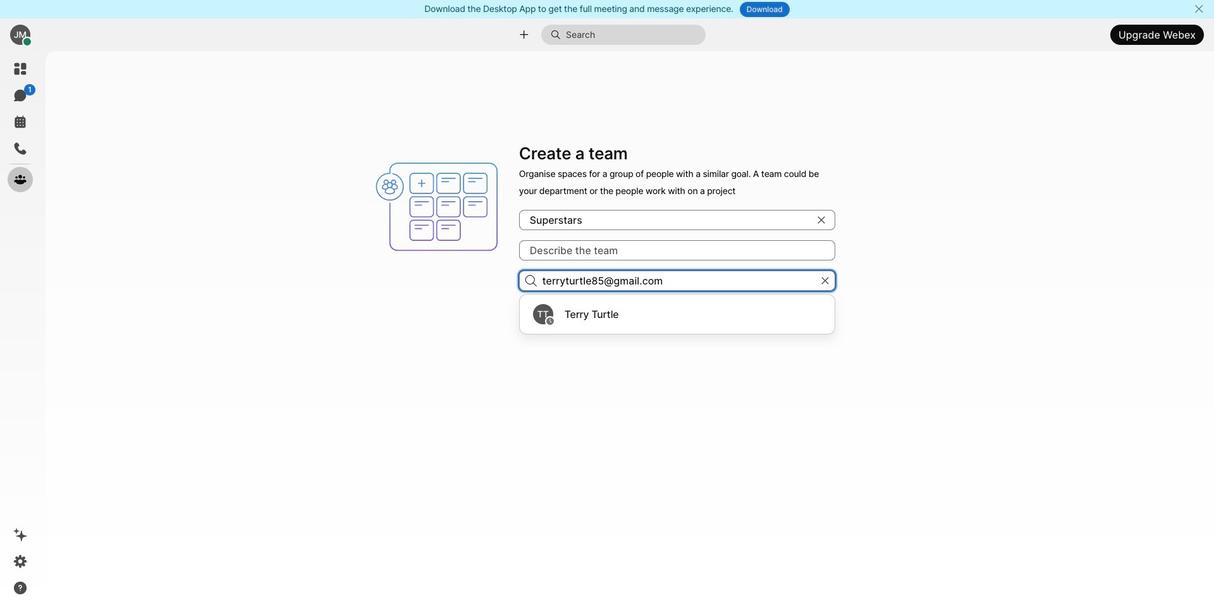 Task type: locate. For each thing, give the bounding box(es) containing it.
create a team image
[[370, 140, 511, 274]]

navigation
[[0, 51, 40, 612]]

terry turtle list item
[[523, 298, 831, 331]]

Describe the team text field
[[519, 240, 835, 260]]

search_18 image
[[525, 275, 537, 286]]



Task type: describe. For each thing, give the bounding box(es) containing it.
cancel_16 image
[[1194, 4, 1204, 14]]

Add people by name or email text field
[[519, 271, 835, 291]]

Name the team (required) text field
[[519, 210, 835, 230]]

webex tab list
[[8, 56, 35, 192]]



Task type: vqa. For each thing, say whether or not it's contained in the screenshot.
THE WELCOME SPACE list item
no



